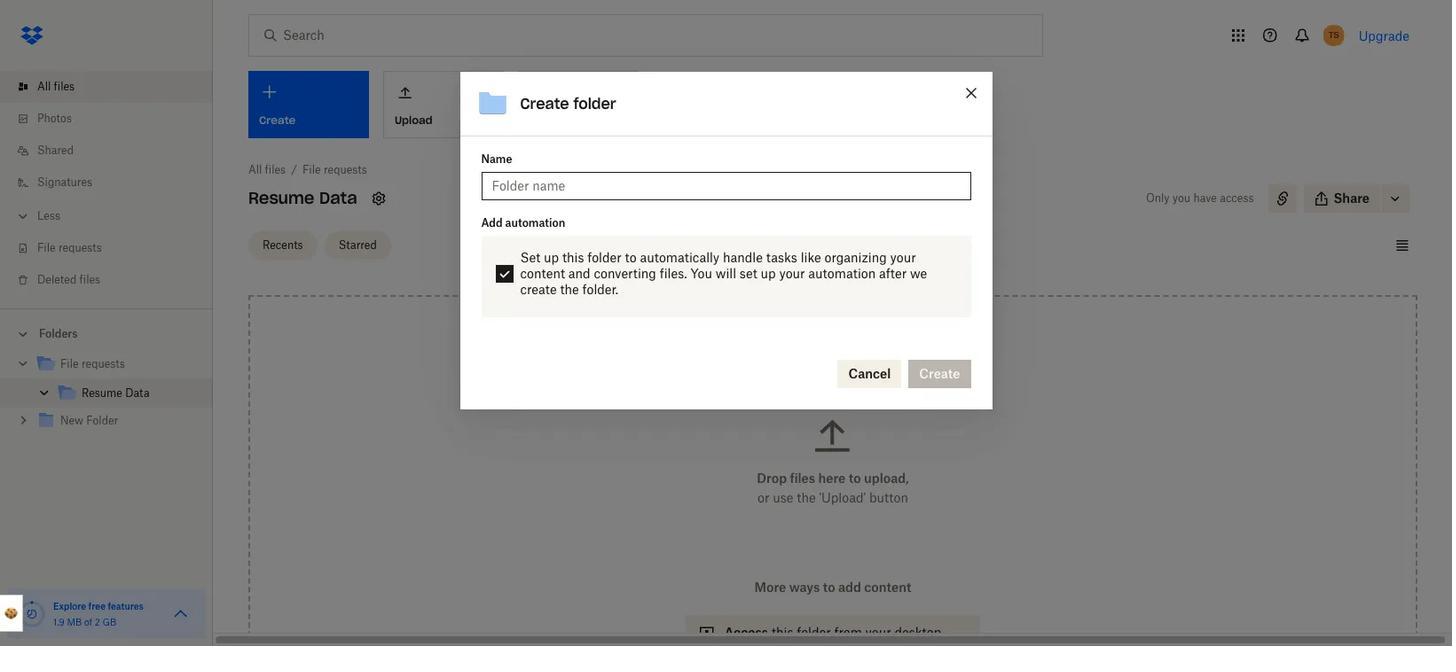 Task type: vqa. For each thing, say whether or not it's contained in the screenshot.
2nd select from left
no



Task type: locate. For each thing, give the bounding box(es) containing it.
content
[[520, 266, 565, 281], [864, 580, 912, 595]]

files for all files / file requests
[[265, 163, 286, 177]]

to inside drop files here to upload, or use the 'upload' button
[[849, 471, 861, 486]]

2
[[95, 618, 100, 628]]

all files link left /
[[248, 161, 286, 179]]

resume data down folders button
[[82, 387, 150, 400]]

1 horizontal spatial automation
[[809, 266, 876, 281]]

more ways to add content element
[[682, 579, 984, 647]]

resume down folders button
[[82, 387, 122, 400]]

files up use
[[790, 471, 816, 486]]

2 vertical spatial file
[[60, 358, 79, 371]]

less
[[37, 209, 60, 223]]

data down all files / file requests
[[319, 188, 357, 209]]

1 horizontal spatial to
[[823, 580, 835, 595]]

to
[[625, 250, 637, 265], [849, 471, 861, 486], [823, 580, 835, 595]]

1 horizontal spatial the
[[797, 491, 816, 506]]

files
[[54, 80, 75, 93], [265, 163, 286, 177], [79, 273, 100, 287], [790, 471, 816, 486]]

0 vertical spatial all files link
[[14, 71, 213, 103]]

0 horizontal spatial resume data
[[82, 387, 150, 400]]

resume inside group
[[82, 387, 122, 400]]

content inside set up this folder to automatically handle tasks like organizing your content and converting files. you will set up your automation after we create the folder.
[[520, 266, 565, 281]]

1 vertical spatial create folder
[[530, 113, 602, 127]]

after
[[879, 266, 907, 281]]

resume data
[[248, 188, 357, 209], [82, 387, 150, 400]]

0 vertical spatial requests
[[324, 163, 367, 177]]

tasks
[[766, 250, 798, 265]]

1 horizontal spatial resume
[[248, 188, 315, 209]]

1 horizontal spatial this
[[772, 626, 794, 641]]

1 vertical spatial this
[[772, 626, 794, 641]]

we
[[910, 266, 927, 281]]

2 vertical spatial to
[[823, 580, 835, 595]]

2 vertical spatial your
[[866, 626, 891, 641]]

this inside more ways to add content element
[[772, 626, 794, 641]]

all for all files
[[37, 80, 51, 93]]

ways
[[789, 580, 820, 595]]

0 vertical spatial all
[[37, 80, 51, 93]]

data down folders button
[[125, 387, 150, 400]]

file requests link right /
[[303, 161, 367, 179]]

1 horizontal spatial all
[[248, 163, 262, 177]]

photos
[[37, 112, 72, 125]]

of
[[84, 618, 92, 628]]

1 vertical spatial content
[[864, 580, 912, 595]]

0 vertical spatial content
[[520, 266, 565, 281]]

content right add
[[864, 580, 912, 595]]

create inside "dialog"
[[520, 95, 569, 113]]

automatically
[[640, 250, 720, 265]]

automation down organizing
[[809, 266, 876, 281]]

file requests up deleted files
[[37, 241, 102, 255]]

shared
[[37, 144, 74, 157]]

up
[[544, 250, 559, 265], [761, 266, 776, 281]]

0 horizontal spatial content
[[520, 266, 565, 281]]

drop files here to upload, or use the 'upload' button
[[757, 471, 909, 506]]

file requests down folders button
[[60, 358, 125, 371]]

shared link
[[14, 135, 213, 167]]

create
[[520, 282, 557, 297]]

files up photos
[[54, 80, 75, 93]]

requests inside group
[[82, 358, 125, 371]]

your right from
[[866, 626, 891, 641]]

folder inside button
[[570, 113, 602, 127]]

here
[[819, 471, 846, 486]]

all files link
[[14, 71, 213, 103], [248, 161, 286, 179]]

your
[[890, 250, 916, 265], [779, 266, 805, 281], [866, 626, 891, 641]]

file inside group
[[60, 358, 79, 371]]

1 horizontal spatial file
[[60, 358, 79, 371]]

1 vertical spatial to
[[849, 471, 861, 486]]

1 vertical spatial requests
[[58, 241, 102, 255]]

file right /
[[303, 163, 321, 177]]

1 vertical spatial file requests
[[60, 358, 125, 371]]

2 vertical spatial file requests link
[[35, 353, 199, 377]]

upload,
[[864, 471, 909, 486]]

and
[[569, 266, 591, 281]]

1 vertical spatial all files link
[[248, 161, 286, 179]]

1 vertical spatial file
[[37, 241, 56, 255]]

more ways to add content
[[755, 580, 912, 595]]

0 vertical spatial data
[[319, 188, 357, 209]]

upgrade link
[[1359, 28, 1410, 43]]

the inside set up this folder to automatically handle tasks like organizing your content and converting files. you will set up your automation after we create the folder.
[[560, 282, 579, 297]]

dropbox image
[[14, 18, 50, 53]]

data
[[319, 188, 357, 209], [125, 387, 150, 400]]

this
[[562, 250, 584, 265], [772, 626, 794, 641]]

file requests
[[37, 241, 102, 255], [60, 358, 125, 371]]

0 horizontal spatial to
[[625, 250, 637, 265]]

0 horizontal spatial automation
[[505, 216, 565, 230]]

2 vertical spatial requests
[[82, 358, 125, 371]]

create
[[520, 95, 569, 113], [530, 113, 566, 127]]

file requests inside group
[[60, 358, 125, 371]]

0 vertical spatial file requests
[[37, 241, 102, 255]]

1 vertical spatial resume
[[82, 387, 122, 400]]

requests up deleted files
[[58, 241, 102, 255]]

files right deleted
[[79, 273, 100, 287]]

1 vertical spatial data
[[125, 387, 150, 400]]

1 horizontal spatial resume data
[[248, 188, 357, 209]]

0 vertical spatial your
[[890, 250, 916, 265]]

files inside drop files here to upload, or use the 'upload' button
[[790, 471, 816, 486]]

automation up set
[[505, 216, 565, 230]]

folder inside more ways to add content element
[[797, 626, 831, 641]]

0 vertical spatial the
[[560, 282, 579, 297]]

deleted files link
[[14, 264, 213, 296]]

0 horizontal spatial up
[[544, 250, 559, 265]]

0 vertical spatial resume
[[248, 188, 315, 209]]

files left /
[[265, 163, 286, 177]]

the down and
[[560, 282, 579, 297]]

0 horizontal spatial file
[[37, 241, 56, 255]]

requests
[[324, 163, 367, 177], [58, 241, 102, 255], [82, 358, 125, 371]]

button
[[870, 491, 909, 506]]

files inside list item
[[54, 80, 75, 93]]

to inside set up this folder to automatically handle tasks like organizing your content and converting files. you will set up your automation after we create the folder.
[[625, 250, 637, 265]]

your up the after
[[890, 250, 916, 265]]

2 horizontal spatial file
[[303, 163, 321, 177]]

requests right /
[[324, 163, 367, 177]]

only you have access
[[1146, 192, 1254, 205]]

folder
[[574, 95, 616, 113], [570, 113, 602, 127], [588, 250, 622, 265], [797, 626, 831, 641]]

all left /
[[248, 163, 262, 177]]

1 vertical spatial create
[[530, 113, 566, 127]]

file
[[303, 163, 321, 177], [37, 241, 56, 255], [60, 358, 79, 371]]

all files / file requests
[[248, 163, 367, 177]]

the
[[560, 282, 579, 297], [797, 491, 816, 506]]

desktop
[[895, 626, 942, 641]]

automation
[[505, 216, 565, 230], [809, 266, 876, 281]]

group
[[0, 347, 213, 449]]

0 horizontal spatial resume
[[82, 387, 122, 400]]

recents
[[263, 238, 303, 252]]

files for drop files here to upload, or use the 'upload' button
[[790, 471, 816, 486]]

0 horizontal spatial this
[[562, 250, 584, 265]]

create folder
[[520, 95, 616, 113], [530, 113, 602, 127]]

0 horizontal spatial the
[[560, 282, 579, 297]]

resume
[[248, 188, 315, 209], [82, 387, 122, 400]]

file down folders
[[60, 358, 79, 371]]

0 vertical spatial create folder
[[520, 95, 616, 113]]

explore free features 1.9 mb of 2 gb
[[53, 602, 144, 628]]

your down tasks at the top right of page
[[779, 266, 805, 281]]

'upload'
[[819, 491, 866, 506]]

requests down folders button
[[82, 358, 125, 371]]

0 horizontal spatial data
[[125, 387, 150, 400]]

resume down /
[[248, 188, 315, 209]]

access
[[725, 626, 769, 641]]

the right use
[[797, 491, 816, 506]]

share button
[[1304, 185, 1381, 213]]

content up create
[[520, 266, 565, 281]]

all inside list item
[[37, 80, 51, 93]]

this up and
[[562, 250, 584, 265]]

1 horizontal spatial content
[[864, 580, 912, 595]]

0 vertical spatial automation
[[505, 216, 565, 230]]

1 vertical spatial all
[[248, 163, 262, 177]]

all up photos
[[37, 80, 51, 93]]

files inside "link"
[[79, 273, 100, 287]]

1 vertical spatial resume data
[[82, 387, 150, 400]]

from
[[834, 626, 862, 641]]

resume data down all files / file requests
[[248, 188, 357, 209]]

1 horizontal spatial up
[[761, 266, 776, 281]]

all files link up shared link
[[14, 71, 213, 103]]

0 vertical spatial resume data
[[248, 188, 357, 209]]

you
[[691, 266, 712, 281]]

this inside set up this folder to automatically handle tasks like organizing your content and converting files. you will set up your automation after we create the folder.
[[562, 250, 584, 265]]

0 vertical spatial create
[[520, 95, 569, 113]]

this right access at the bottom of page
[[772, 626, 794, 641]]

file requests link up resume data link
[[35, 353, 199, 377]]

2 horizontal spatial to
[[849, 471, 861, 486]]

1 vertical spatial the
[[797, 491, 816, 506]]

0 vertical spatial this
[[562, 250, 584, 265]]

0 horizontal spatial all
[[37, 80, 51, 93]]

all
[[37, 80, 51, 93], [248, 163, 262, 177]]

to up converting
[[625, 250, 637, 265]]

file requests link up deleted files
[[14, 232, 213, 264]]

0 vertical spatial to
[[625, 250, 637, 265]]

to right here
[[849, 471, 861, 486]]

file requests link
[[303, 161, 367, 179], [14, 232, 213, 264], [35, 353, 199, 377]]

1 vertical spatial automation
[[809, 266, 876, 281]]

create folder button
[[518, 71, 639, 138]]

0 vertical spatial up
[[544, 250, 559, 265]]

list
[[0, 60, 213, 309]]

file down less
[[37, 241, 56, 255]]

1 horizontal spatial data
[[319, 188, 357, 209]]

more
[[755, 580, 786, 595]]

files for all files
[[54, 80, 75, 93]]

your inside more ways to add content element
[[866, 626, 891, 641]]

to left add
[[823, 580, 835, 595]]



Task type: describe. For each thing, give the bounding box(es) containing it.
have
[[1194, 192, 1217, 205]]

set
[[520, 250, 541, 265]]

access this folder from your desktop
[[725, 626, 942, 641]]

0 vertical spatial file requests link
[[303, 161, 367, 179]]

use
[[773, 491, 794, 506]]

create folder inside button
[[530, 113, 602, 127]]

1 horizontal spatial all files link
[[248, 161, 286, 179]]

files.
[[660, 266, 687, 281]]

organizing
[[825, 250, 887, 265]]

quota usage element
[[18, 601, 46, 629]]

all files list item
[[0, 71, 213, 103]]

add automation
[[481, 216, 565, 230]]

add
[[481, 216, 503, 230]]

create folder dialog
[[460, 72, 992, 410]]

or
[[758, 491, 770, 506]]

recents button
[[248, 231, 317, 260]]

1 vertical spatial up
[[761, 266, 776, 281]]

the inside drop files here to upload, or use the 'upload' button
[[797, 491, 816, 506]]

/
[[291, 163, 297, 177]]

free
[[88, 602, 106, 612]]

set
[[740, 266, 758, 281]]

file requests link inside group
[[35, 353, 199, 377]]

files for deleted files
[[79, 273, 100, 287]]

name
[[481, 153, 512, 166]]

like
[[801, 250, 821, 265]]

set up this folder to automatically handle tasks like organizing your content and converting files. you will set up your automation after we create the folder.
[[520, 250, 927, 297]]

1.9
[[53, 618, 65, 628]]

folders
[[39, 327, 78, 341]]

file requests inside list
[[37, 241, 102, 255]]

Name text field
[[492, 176, 960, 196]]

converting
[[594, 266, 656, 281]]

handle
[[723, 250, 763, 265]]

you
[[1173, 192, 1191, 205]]

group containing file requests
[[0, 347, 213, 449]]

cancel
[[849, 366, 891, 381]]

deleted files
[[37, 273, 100, 287]]

only
[[1146, 192, 1170, 205]]

signatures
[[37, 176, 92, 189]]

explore
[[53, 602, 86, 612]]

create folder inside "dialog"
[[520, 95, 616, 113]]

folder.
[[583, 282, 618, 297]]

all for all files / file requests
[[248, 163, 262, 177]]

folders button
[[0, 320, 213, 347]]

drop
[[757, 471, 787, 486]]

list containing all files
[[0, 60, 213, 309]]

upgrade
[[1359, 28, 1410, 43]]

create inside button
[[530, 113, 566, 127]]

file inside list
[[37, 241, 56, 255]]

resume data link
[[57, 382, 199, 406]]

photos link
[[14, 103, 213, 135]]

access
[[1220, 192, 1254, 205]]

content inside more ways to add content element
[[864, 580, 912, 595]]

1 vertical spatial file requests link
[[14, 232, 213, 264]]

automation inside set up this folder to automatically handle tasks like organizing your content and converting files. you will set up your automation after we create the folder.
[[809, 266, 876, 281]]

starred
[[339, 238, 377, 252]]

0 vertical spatial file
[[303, 163, 321, 177]]

will
[[716, 266, 736, 281]]

cancel button
[[838, 360, 902, 389]]

share
[[1334, 191, 1370, 206]]

gb
[[103, 618, 116, 628]]

starred button
[[324, 231, 391, 260]]

1 vertical spatial your
[[779, 266, 805, 281]]

add
[[838, 580, 861, 595]]

features
[[108, 602, 144, 612]]

mb
[[67, 618, 82, 628]]

less image
[[14, 208, 32, 225]]

0 horizontal spatial all files link
[[14, 71, 213, 103]]

resume data inside group
[[82, 387, 150, 400]]

all files
[[37, 80, 75, 93]]

folder inside set up this folder to automatically handle tasks like organizing your content and converting files. you will set up your automation after we create the folder.
[[588, 250, 622, 265]]

signatures link
[[14, 167, 213, 199]]

deleted
[[37, 273, 77, 287]]



